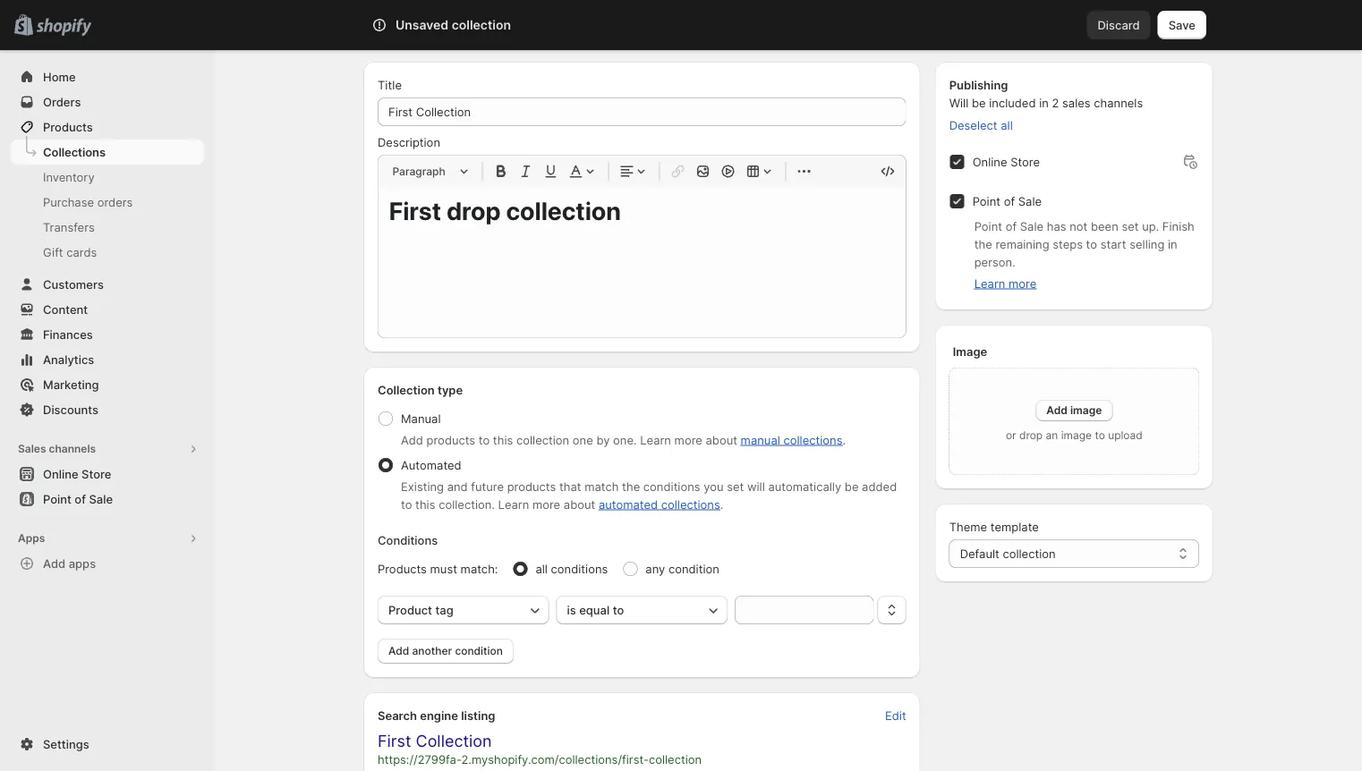 Task type: vqa. For each thing, say whether or not it's contained in the screenshot.
left list
no



Task type: locate. For each thing, give the bounding box(es) containing it.
1 vertical spatial the
[[622, 480, 640, 494]]

1 horizontal spatial products
[[507, 480, 556, 494]]

image up or drop an image to upload
[[1071, 404, 1103, 417]]

0 horizontal spatial .
[[721, 498, 724, 512]]

image right an
[[1062, 429, 1092, 442]]

collections
[[43, 145, 106, 159]]

in
[[1040, 96, 1049, 110], [1168, 237, 1178, 251]]

1 horizontal spatial condition
[[669, 562, 720, 576]]

collection up the manual
[[378, 383, 435, 397]]

products
[[43, 120, 93, 134], [378, 562, 427, 576]]

1 vertical spatial products
[[507, 480, 556, 494]]

learn
[[975, 277, 1006, 291], [640, 433, 671, 447], [498, 498, 529, 512]]

add up an
[[1047, 404, 1068, 417]]

to right equal
[[613, 603, 624, 617]]

2 vertical spatial point
[[43, 492, 72, 506]]

1 horizontal spatial online store
[[973, 155, 1041, 169]]

1 horizontal spatial conditions
[[644, 480, 701, 494]]

about down that on the left of page
[[564, 498, 596, 512]]

conditions up is
[[551, 562, 608, 576]]

0 horizontal spatial the
[[622, 480, 640, 494]]

conditions inside existing and future products that match the conditions you set will automatically be added to this collection. learn more about
[[644, 480, 701, 494]]

all right match: at the bottom left
[[536, 562, 548, 576]]

0 vertical spatial point of sale
[[973, 194, 1042, 208]]

to
[[1087, 237, 1098, 251], [1095, 429, 1106, 442], [479, 433, 490, 447], [401, 498, 412, 512], [613, 603, 624, 617]]

type
[[438, 383, 463, 397]]

0 vertical spatial online
[[973, 155, 1008, 169]]

orders
[[97, 195, 133, 209]]

0 vertical spatial channels
[[1094, 96, 1144, 110]]

learn more link
[[975, 277, 1037, 291]]

tag
[[436, 603, 454, 617]]

set inside point of sale has not been set up. finish the remaining steps to start selling in person. learn more
[[1122, 219, 1139, 233]]

edit
[[886, 709, 907, 723]]

up.
[[1143, 219, 1160, 233]]

1 vertical spatial all
[[536, 562, 548, 576]]

to left start at the top of page
[[1087, 237, 1098, 251]]

0 vertical spatial products
[[427, 433, 476, 447]]

point up person.
[[975, 219, 1003, 233]]

learn for the
[[975, 277, 1006, 291]]

conditions
[[644, 480, 701, 494], [551, 562, 608, 576]]

in inside point of sale has not been set up. finish the remaining steps to start selling in person. learn more
[[1168, 237, 1178, 251]]

to inside dropdown button
[[613, 603, 624, 617]]

0 horizontal spatial in
[[1040, 96, 1049, 110]]

1 horizontal spatial set
[[1122, 219, 1139, 233]]

set
[[1122, 219, 1139, 233], [727, 480, 744, 494]]

search
[[451, 18, 489, 32], [378, 709, 417, 723]]

learn down future
[[498, 498, 529, 512]]

Title text field
[[378, 98, 907, 126]]

more for set
[[533, 498, 561, 512]]

search inside button
[[451, 18, 489, 32]]

online store inside button
[[43, 467, 111, 481]]

0 vertical spatial image
[[1071, 404, 1103, 417]]

1 horizontal spatial more
[[675, 433, 703, 447]]

condition down product tag 'dropdown button'
[[455, 645, 503, 658]]

products left that on the left of page
[[507, 480, 556, 494]]

first
[[378, 732, 411, 752]]

collections
[[784, 433, 843, 447], [661, 498, 721, 512]]

0 vertical spatial of
[[1004, 194, 1015, 208]]

of inside point of sale has not been set up. finish the remaining steps to start selling in person. learn more
[[1006, 219, 1017, 233]]

1 vertical spatial online store
[[43, 467, 111, 481]]

to down existing
[[401, 498, 412, 512]]

2 vertical spatial of
[[75, 492, 86, 506]]

0 vertical spatial this
[[493, 433, 513, 447]]

equal
[[579, 603, 610, 617]]

you
[[704, 480, 724, 494]]

theme template
[[950, 520, 1039, 534]]

0 horizontal spatial online store
[[43, 467, 111, 481]]

conditions
[[378, 534, 438, 548]]

point up apps
[[43, 492, 72, 506]]

0 horizontal spatial more
[[533, 498, 561, 512]]

. right manual
[[843, 433, 846, 447]]

0 vertical spatial about
[[706, 433, 738, 447]]

store down sales channels button
[[82, 467, 111, 481]]

products up automated
[[427, 433, 476, 447]]

1 vertical spatial online
[[43, 467, 78, 481]]

start
[[1101, 237, 1127, 251]]

0 horizontal spatial about
[[564, 498, 596, 512]]

1 vertical spatial of
[[1006, 219, 1017, 233]]

point of sale button
[[0, 487, 215, 512]]

image
[[1071, 404, 1103, 417], [1062, 429, 1092, 442]]

be left added
[[845, 480, 859, 494]]

collection down engine
[[416, 732, 492, 752]]

learn for set
[[498, 498, 529, 512]]

shopify image
[[36, 18, 92, 36]]

1 horizontal spatial .
[[843, 433, 846, 447]]

products down "orders"
[[43, 120, 93, 134]]

. down you
[[721, 498, 724, 512]]

selling
[[1130, 237, 1165, 251]]

gift
[[43, 245, 63, 259]]

to inside point of sale has not been set up. finish the remaining steps to start selling in person. learn more
[[1087, 237, 1098, 251]]

more
[[1009, 277, 1037, 291], [675, 433, 703, 447], [533, 498, 561, 512]]

1 horizontal spatial the
[[975, 237, 993, 251]]

online store down deselect all button
[[973, 155, 1041, 169]]

search for search engine listing
[[378, 709, 417, 723]]

1 vertical spatial products
[[378, 562, 427, 576]]

in left 2
[[1040, 96, 1049, 110]]

channels down discounts on the bottom of page
[[49, 443, 96, 456]]

any condition
[[646, 562, 720, 576]]

the inside existing and future products that match the conditions you set will automatically be added to this collection. learn more about
[[622, 480, 640, 494]]

1 horizontal spatial learn
[[640, 433, 671, 447]]

0 horizontal spatial be
[[845, 480, 859, 494]]

1 vertical spatial store
[[82, 467, 111, 481]]

point up remaining
[[973, 194, 1001, 208]]

0 horizontal spatial collections
[[661, 498, 721, 512]]

more down that on the left of page
[[533, 498, 561, 512]]

1 vertical spatial sale
[[1021, 219, 1044, 233]]

1 horizontal spatial search
[[451, 18, 489, 32]]

.
[[843, 433, 846, 447], [721, 498, 724, 512]]

more for the
[[1009, 277, 1037, 291]]

add another condition
[[389, 645, 503, 658]]

set inside existing and future products that match the conditions you set will automatically be added to this collection. learn more about
[[727, 480, 744, 494]]

learn inside existing and future products that match the conditions you set will automatically be added to this collection. learn more about
[[498, 498, 529, 512]]

1 vertical spatial point
[[975, 219, 1003, 233]]

1 horizontal spatial this
[[493, 433, 513, 447]]

0 vertical spatial the
[[975, 237, 993, 251]]

0 vertical spatial online store
[[973, 155, 1041, 169]]

the up automated
[[622, 480, 640, 494]]

collection for default collection
[[1003, 547, 1056, 561]]

paragraph button
[[385, 161, 475, 182]]

that
[[560, 480, 582, 494]]

add left apps
[[43, 557, 66, 571]]

discard button
[[1087, 11, 1151, 39]]

online store
[[973, 155, 1041, 169], [43, 467, 111, 481]]

1 horizontal spatial products
[[378, 562, 427, 576]]

point
[[973, 194, 1001, 208], [975, 219, 1003, 233], [43, 492, 72, 506]]

1 vertical spatial about
[[564, 498, 596, 512]]

this
[[493, 433, 513, 447], [416, 498, 436, 512]]

all down 'included'
[[1001, 118, 1013, 132]]

0 horizontal spatial point of sale
[[43, 492, 113, 506]]

1 horizontal spatial all
[[1001, 118, 1013, 132]]

0 horizontal spatial online
[[43, 467, 78, 481]]

1 horizontal spatial be
[[972, 96, 986, 110]]

add for add another condition
[[389, 645, 409, 658]]

about left manual
[[706, 433, 738, 447]]

finances link
[[11, 322, 204, 347]]

this up future
[[493, 433, 513, 447]]

more down person.
[[1009, 277, 1037, 291]]

1 horizontal spatial channels
[[1094, 96, 1144, 110]]

about
[[706, 433, 738, 447], [564, 498, 596, 512]]

0 vertical spatial set
[[1122, 219, 1139, 233]]

this inside existing and future products that match the conditions you set will automatically be added to this collection. learn more about
[[416, 498, 436, 512]]

1 vertical spatial condition
[[455, 645, 503, 658]]

0 vertical spatial search
[[451, 18, 489, 32]]

0 horizontal spatial this
[[416, 498, 436, 512]]

0 horizontal spatial conditions
[[551, 562, 608, 576]]

theme
[[950, 520, 988, 534]]

in down finish
[[1168, 237, 1178, 251]]

about inside existing and future products that match the conditions you set will automatically be added to this collection. learn more about
[[564, 498, 596, 512]]

add another condition button
[[378, 639, 514, 664]]

all conditions
[[536, 562, 608, 576]]

settings
[[43, 738, 89, 752]]

1 vertical spatial in
[[1168, 237, 1178, 251]]

learn down person.
[[975, 277, 1006, 291]]

point of sale up remaining
[[973, 194, 1042, 208]]

products for products must match:
[[378, 562, 427, 576]]

0 vertical spatial be
[[972, 96, 986, 110]]

1 vertical spatial point of sale
[[43, 492, 113, 506]]

0 vertical spatial store
[[1011, 155, 1041, 169]]

learn right "one."
[[640, 433, 671, 447]]

1 vertical spatial be
[[845, 480, 859, 494]]

2 vertical spatial more
[[533, 498, 561, 512]]

point of sale has not been set up. finish the remaining steps to start selling in person. learn more
[[975, 219, 1195, 291]]

customers link
[[11, 272, 204, 297]]

apps button
[[11, 526, 204, 552]]

this down existing
[[416, 498, 436, 512]]

0 horizontal spatial store
[[82, 467, 111, 481]]

discounts
[[43, 403, 98, 417]]

1 horizontal spatial about
[[706, 433, 738, 447]]

online down 'sales channels' at left bottom
[[43, 467, 78, 481]]

existing and future products that match the conditions you set will automatically be added to this collection. learn more about
[[401, 480, 897, 512]]

1 vertical spatial conditions
[[551, 562, 608, 576]]

the
[[975, 237, 993, 251], [622, 480, 640, 494]]

0 vertical spatial products
[[43, 120, 93, 134]]

channels
[[1094, 96, 1144, 110], [49, 443, 96, 456]]

0 horizontal spatial condition
[[455, 645, 503, 658]]

set left up.
[[1122, 219, 1139, 233]]

conditions up the automated collections .
[[644, 480, 701, 494]]

learn inside point of sale has not been set up. finish the remaining steps to start selling in person. learn more
[[975, 277, 1006, 291]]

to up future
[[479, 433, 490, 447]]

condition right any
[[669, 562, 720, 576]]

1 vertical spatial search
[[378, 709, 417, 723]]

0 vertical spatial more
[[1009, 277, 1037, 291]]

0 vertical spatial in
[[1040, 96, 1049, 110]]

search right "unsaved"
[[451, 18, 489, 32]]

more right "one."
[[675, 433, 703, 447]]

0 horizontal spatial channels
[[49, 443, 96, 456]]

of inside button
[[75, 492, 86, 506]]

sale inside point of sale has not been set up. finish the remaining steps to start selling in person. learn more
[[1021, 219, 1044, 233]]

search up first
[[378, 709, 417, 723]]

automated collections .
[[599, 498, 724, 512]]

collection
[[378, 383, 435, 397], [416, 732, 492, 752]]

another
[[412, 645, 452, 658]]

gift cards
[[43, 245, 97, 259]]

template
[[991, 520, 1039, 534]]

online down deselect all button
[[973, 155, 1008, 169]]

add left 'another'
[[389, 645, 409, 658]]

1 vertical spatial channels
[[49, 443, 96, 456]]

0 vertical spatial all
[[1001, 118, 1013, 132]]

first collection https://2799fa-2.myshopify.com/collections/first-collection
[[378, 732, 702, 767]]

0 horizontal spatial search
[[378, 709, 417, 723]]

0 vertical spatial conditions
[[644, 480, 701, 494]]

set left will
[[727, 480, 744, 494]]

1 vertical spatial set
[[727, 480, 744, 494]]

0 horizontal spatial learn
[[498, 498, 529, 512]]

2 vertical spatial sale
[[89, 492, 113, 506]]

inventory link
[[11, 165, 204, 190]]

one.
[[613, 433, 637, 447]]

the up person.
[[975, 237, 993, 251]]

more inside point of sale has not been set up. finish the remaining steps to start selling in person. learn more
[[1009, 277, 1037, 291]]

1 vertical spatial collection
[[416, 732, 492, 752]]

1 horizontal spatial online
[[973, 155, 1008, 169]]

add for add apps
[[43, 557, 66, 571]]

1 vertical spatial learn
[[640, 433, 671, 447]]

products link
[[11, 115, 204, 140]]

1 horizontal spatial in
[[1168, 237, 1178, 251]]

be down publishing
[[972, 96, 986, 110]]

point of sale down online store button
[[43, 492, 113, 506]]

add down the manual
[[401, 433, 423, 447]]

2 horizontal spatial more
[[1009, 277, 1037, 291]]

more inside existing and future products that match the conditions you set will automatically be added to this collection. learn more about
[[533, 498, 561, 512]]

None text field
[[735, 596, 875, 625]]

discounts link
[[11, 398, 204, 423]]

0 vertical spatial .
[[843, 433, 846, 447]]

not
[[1070, 219, 1088, 233]]

2 horizontal spatial learn
[[975, 277, 1006, 291]]

products down conditions
[[378, 562, 427, 576]]

online store down 'sales channels' at left bottom
[[43, 467, 111, 481]]

0 horizontal spatial products
[[427, 433, 476, 447]]

store down deselect all button
[[1011, 155, 1041, 169]]

marketing link
[[11, 372, 204, 398]]

1 vertical spatial .
[[721, 498, 724, 512]]

channels right sales
[[1094, 96, 1144, 110]]

0 vertical spatial learn
[[975, 277, 1006, 291]]

1 horizontal spatial collections
[[784, 433, 843, 447]]

engine
[[420, 709, 458, 723]]

product tag
[[389, 603, 454, 617]]

0 vertical spatial collection
[[378, 383, 435, 397]]

0 horizontal spatial set
[[727, 480, 744, 494]]

transfers
[[43, 220, 95, 234]]

collections up automatically
[[784, 433, 843, 447]]

gift cards link
[[11, 240, 204, 265]]

point of sale inside point of sale link
[[43, 492, 113, 506]]

2 vertical spatial learn
[[498, 498, 529, 512]]

image
[[953, 345, 988, 359]]

collections down you
[[661, 498, 721, 512]]

0 vertical spatial collections
[[784, 433, 843, 447]]

1 vertical spatial this
[[416, 498, 436, 512]]

must
[[430, 562, 457, 576]]

add
[[1047, 404, 1068, 417], [401, 433, 423, 447], [43, 557, 66, 571], [389, 645, 409, 658]]



Task type: describe. For each thing, give the bounding box(es) containing it.
unsaved collection
[[396, 17, 511, 33]]

has
[[1047, 219, 1067, 233]]

publishing
[[950, 78, 1009, 92]]

add products to this collection one by one. learn more about manual collections .
[[401, 433, 846, 447]]

point inside point of sale has not been set up. finish the remaining steps to start selling in person. learn more
[[975, 219, 1003, 233]]

or drop an image to upload
[[1006, 429, 1143, 442]]

automated
[[401, 458, 462, 472]]

sales channels button
[[11, 437, 204, 462]]

sale inside button
[[89, 492, 113, 506]]

0 vertical spatial point
[[973, 194, 1001, 208]]

title
[[378, 78, 402, 92]]

be inside publishing will be included in 2 sales channels
[[972, 96, 986, 110]]

collection inside first collection https://2799fa-2.myshopify.com/collections/first-collection
[[649, 753, 702, 767]]

create
[[392, 17, 451, 39]]

and
[[447, 480, 468, 494]]

apps
[[69, 557, 96, 571]]

added
[[862, 480, 897, 494]]

orders
[[43, 95, 81, 109]]

the inside point of sale has not been set up. finish the remaining steps to start selling in person. learn more
[[975, 237, 993, 251]]

deselect all
[[950, 118, 1013, 132]]

manual
[[401, 412, 441, 426]]

customers
[[43, 278, 104, 291]]

save
[[1169, 18, 1196, 32]]

apps
[[18, 532, 45, 545]]

to inside existing and future products that match the conditions you set will automatically be added to this collection. learn more about
[[401, 498, 412, 512]]

marketing
[[43, 378, 99, 392]]

1 vertical spatial image
[[1062, 429, 1092, 442]]

listing
[[461, 709, 496, 723]]

automated collections link
[[599, 498, 721, 512]]

analytics
[[43, 353, 94, 367]]

cards
[[66, 245, 97, 259]]

collection for create collection
[[455, 17, 542, 39]]

manual collections link
[[741, 433, 843, 447]]

is equal to
[[567, 603, 624, 617]]

create collection
[[392, 17, 542, 39]]

in inside publishing will be included in 2 sales channels
[[1040, 96, 1049, 110]]

point inside point of sale link
[[43, 492, 72, 506]]

inventory
[[43, 170, 95, 184]]

discard
[[1098, 18, 1140, 32]]

upload
[[1109, 429, 1143, 442]]

1 horizontal spatial store
[[1011, 155, 1041, 169]]

1 vertical spatial collections
[[661, 498, 721, 512]]

add for add products to this collection one by one. learn more about manual collections .
[[401, 433, 423, 447]]

finish
[[1163, 219, 1195, 233]]

purchase orders
[[43, 195, 133, 209]]

sales channels
[[18, 443, 96, 456]]

content link
[[11, 297, 204, 322]]

collection for unsaved collection
[[452, 17, 511, 33]]

2.myshopify.com/collections/first-
[[462, 753, 649, 767]]

collection inside first collection https://2799fa-2.myshopify.com/collections/first-collection
[[416, 732, 492, 752]]

will
[[748, 480, 765, 494]]

https://2799fa-
[[378, 753, 462, 767]]

channels inside button
[[49, 443, 96, 456]]

settings link
[[11, 732, 204, 758]]

purchase orders link
[[11, 190, 204, 215]]

product
[[389, 603, 432, 617]]

deselect
[[950, 118, 998, 132]]

search for search
[[451, 18, 489, 32]]

default collection
[[960, 547, 1056, 561]]

online store link
[[11, 462, 204, 487]]

to left upload
[[1095, 429, 1106, 442]]

content
[[43, 303, 88, 317]]

will
[[950, 96, 969, 110]]

online store button
[[0, 462, 215, 487]]

0 horizontal spatial all
[[536, 562, 548, 576]]

be inside existing and future products that match the conditions you set will automatically be added to this collection. learn more about
[[845, 480, 859, 494]]

1 horizontal spatial point of sale
[[973, 194, 1042, 208]]

sales
[[1063, 96, 1091, 110]]

an
[[1046, 429, 1059, 442]]

home
[[43, 70, 76, 84]]

0 vertical spatial sale
[[1019, 194, 1042, 208]]

default
[[960, 547, 1000, 561]]

add for add image
[[1047, 404, 1068, 417]]

collections link
[[11, 140, 204, 165]]

is equal to button
[[557, 596, 728, 625]]

point of sale link
[[11, 487, 204, 512]]

online inside button
[[43, 467, 78, 481]]

been
[[1091, 219, 1119, 233]]

steps
[[1053, 237, 1083, 251]]

store inside button
[[82, 467, 111, 481]]

automatically
[[769, 480, 842, 494]]

all inside button
[[1001, 118, 1013, 132]]

search engine listing
[[378, 709, 496, 723]]

finances
[[43, 328, 93, 342]]

existing
[[401, 480, 444, 494]]

one
[[573, 433, 593, 447]]

unsaved
[[396, 17, 449, 33]]

remaining
[[996, 237, 1050, 251]]

description
[[378, 135, 441, 149]]

transfers link
[[11, 215, 204, 240]]

channels inside publishing will be included in 2 sales channels
[[1094, 96, 1144, 110]]

included
[[990, 96, 1036, 110]]

edit button
[[875, 704, 917, 729]]

collection type
[[378, 383, 463, 397]]

person.
[[975, 255, 1016, 269]]

condition inside button
[[455, 645, 503, 658]]

products inside existing and future products that match the conditions you set will automatically be added to this collection. learn more about
[[507, 480, 556, 494]]

products for products
[[43, 120, 93, 134]]

is
[[567, 603, 576, 617]]

add apps button
[[11, 552, 204, 577]]

publishing will be included in 2 sales channels
[[950, 78, 1144, 110]]

0 vertical spatial condition
[[669, 562, 720, 576]]

2
[[1053, 96, 1060, 110]]

analytics link
[[11, 347, 204, 372]]

1 vertical spatial more
[[675, 433, 703, 447]]

any
[[646, 562, 665, 576]]

match
[[585, 480, 619, 494]]

automated
[[599, 498, 658, 512]]



